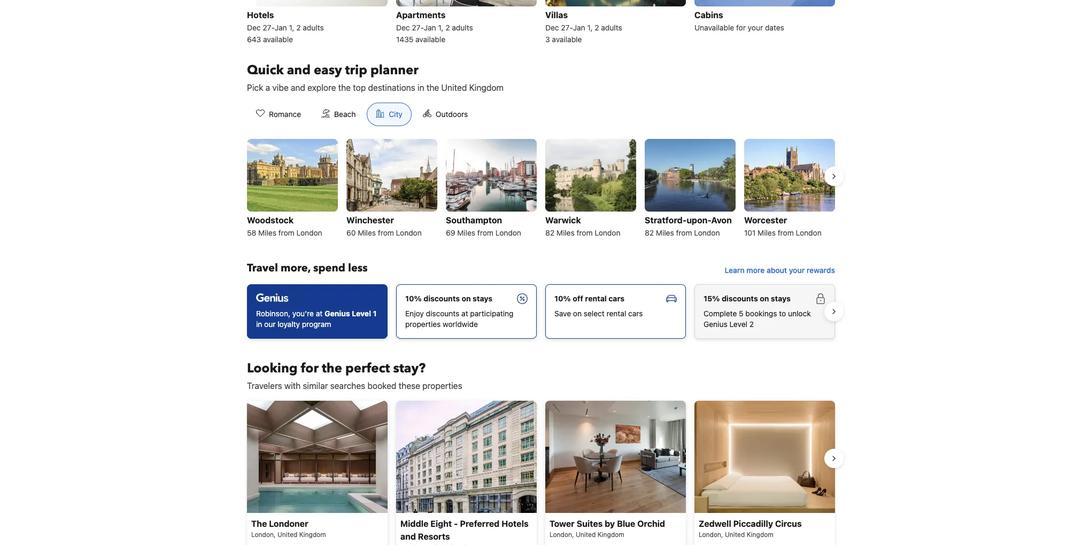Task type: vqa. For each thing, say whether or not it's contained in the screenshot.
List
no



Task type: describe. For each thing, give the bounding box(es) containing it.
jan for hotels
[[275, 23, 287, 32]]

on for bookings
[[760, 294, 770, 303]]

discounts inside enjoy discounts at participating properties worldwide
[[426, 309, 460, 318]]

27- for apartments
[[412, 23, 424, 32]]

miles inside stratford-upon-avon 82 miles from london
[[656, 228, 675, 238]]

united inside tower suites by blue orchid london, united kingdom
[[576, 531, 596, 539]]

participating
[[471, 309, 514, 318]]

city button
[[367, 103, 412, 126]]

booked
[[368, 381, 397, 391]]

cabins
[[695, 10, 724, 20]]

more
[[747, 266, 765, 275]]

planner
[[371, 61, 419, 79]]

at for discounts
[[462, 309, 469, 318]]

preferred
[[460, 520, 500, 529]]

dec for hotels
[[247, 23, 261, 32]]

winchester 60 miles from london
[[347, 216, 422, 238]]

kingdom inside the londoner london, united kingdom
[[299, 531, 326, 539]]

kingdom inside tower suites by blue orchid london, united kingdom
[[598, 531, 625, 539]]

region containing woodstock
[[239, 135, 844, 244]]

spend
[[314, 261, 346, 275]]

stay?
[[394, 360, 426, 378]]

60
[[347, 228, 356, 238]]

apartments dec 27-jan 1, 2 adults 1435 available
[[396, 10, 473, 44]]

69
[[446, 228, 456, 238]]

dec for villas
[[546, 23, 559, 32]]

tab list containing romance
[[239, 103, 486, 127]]

our
[[264, 320, 276, 329]]

10% for 10% discounts on stays
[[406, 294, 422, 303]]

82 inside stratford-upon-avon 82 miles from london
[[645, 228, 654, 238]]

blue
[[617, 520, 636, 529]]

from for woodstock
[[279, 228, 295, 238]]

top
[[353, 83, 366, 93]]

-
[[454, 520, 458, 529]]

romance
[[269, 110, 301, 119]]

woodstock
[[247, 216, 294, 225]]

hotels inside 'hotels dec 27-jan 1, 2 adults 643 available'
[[247, 10, 274, 20]]

by
[[605, 520, 615, 529]]

101
[[745, 228, 756, 238]]

dates
[[766, 23, 785, 32]]

london for warwick
[[595, 228, 621, 238]]

for inside the cabins unavailable for your dates
[[737, 23, 746, 32]]

united inside the londoner london, united kingdom
[[278, 531, 298, 539]]

kingdom inside zedwell piccadilly circus london, united kingdom
[[747, 531, 774, 539]]

zedwell piccadilly circus london, united kingdom
[[699, 520, 802, 539]]

worcester
[[745, 216, 788, 225]]

vibe
[[273, 83, 289, 93]]

in inside 'robinson, you're at genius level 1 in our loyalty program'
[[256, 320, 262, 329]]

1, for hotels
[[289, 23, 295, 32]]

london, inside zedwell piccadilly circus london, united kingdom
[[699, 531, 724, 539]]

tower
[[550, 520, 575, 529]]

discounts for 5
[[722, 294, 759, 303]]

united inside quick and easy trip planner pick a vibe and explore the top destinations in the united kingdom
[[442, 83, 467, 93]]

the left "top"
[[339, 83, 351, 93]]

learn
[[725, 266, 745, 275]]

robinson,
[[256, 309, 291, 318]]

from inside stratford-upon-avon 82 miles from london
[[677, 228, 693, 238]]

miles for worcester
[[758, 228, 776, 238]]

robinson, you're at genius level 1 in our loyalty program
[[256, 309, 377, 329]]

1, for apartments
[[438, 23, 444, 32]]

searches
[[330, 381, 366, 391]]

londoner
[[269, 520, 309, 529]]

more,
[[281, 261, 311, 275]]

avon
[[712, 216, 732, 225]]

villas dec 27-jan 1, 2 adults 3 available
[[546, 10, 623, 44]]

58
[[247, 228, 256, 238]]

outdoors
[[436, 110, 468, 119]]

the up outdoors button
[[427, 83, 439, 93]]

looking
[[247, 360, 298, 378]]

hotels dec 27-jan 1, 2 adults 643 available
[[247, 10, 324, 44]]

select
[[584, 309, 605, 318]]

circus
[[776, 520, 802, 529]]

villas
[[546, 10, 568, 20]]

united inside zedwell piccadilly circus london, united kingdom
[[726, 531, 746, 539]]

travel more, spend less
[[247, 261, 368, 275]]

1 horizontal spatial on
[[573, 309, 582, 318]]

3
[[546, 35, 550, 44]]

tower suites by blue orchid london, united kingdom
[[550, 520, 666, 539]]

romance button
[[247, 103, 310, 126]]

travel
[[247, 261, 278, 275]]

warwick 82 miles from london
[[546, 216, 621, 238]]

2 for hotels
[[297, 23, 301, 32]]

stays for 15% discounts on stays
[[771, 294, 791, 303]]

less
[[348, 261, 368, 275]]

region for looking for the perfect stay?
[[239, 397, 844, 546]]

quick
[[247, 61, 284, 79]]

643
[[247, 35, 261, 44]]

bookings
[[746, 309, 778, 318]]

orchid
[[638, 520, 666, 529]]

similar
[[303, 381, 328, 391]]

program
[[302, 320, 331, 329]]

a
[[266, 83, 270, 93]]

0 horizontal spatial cars
[[609, 294, 625, 303]]

beach button
[[313, 103, 365, 126]]

learn more about your rewards
[[725, 266, 836, 275]]

level inside 'complete 5 bookings to unlock genius level 2'
[[730, 320, 748, 329]]

apartments
[[396, 10, 446, 20]]

in inside quick and easy trip planner pick a vibe and explore the top destinations in the united kingdom
[[418, 83, 425, 93]]

you're
[[293, 309, 314, 318]]

stratford-
[[645, 216, 687, 225]]

at for you're
[[316, 309, 323, 318]]

southampton 69 miles from london
[[446, 216, 522, 238]]

1435
[[396, 35, 414, 44]]

the
[[251, 520, 267, 529]]

worcester 101 miles from london
[[745, 216, 822, 238]]

these
[[399, 381, 421, 391]]

15%
[[704, 294, 720, 303]]

2 for villas
[[595, 23, 600, 32]]



Task type: locate. For each thing, give the bounding box(es) containing it.
and down middle
[[401, 533, 416, 542]]

1 london from the left
[[297, 228, 322, 238]]

1 10% from the left
[[406, 294, 422, 303]]

worldwide
[[443, 320, 478, 329]]

genius down the complete
[[704, 320, 728, 329]]

82
[[546, 228, 555, 238], [645, 228, 654, 238]]

1, inside apartments dec 27-jan 1, 2 adults 1435 available
[[438, 23, 444, 32]]

5 from from the left
[[677, 228, 693, 238]]

0 vertical spatial properties
[[406, 320, 441, 329]]

adults for hotels
[[303, 23, 324, 32]]

kingdom down piccadilly
[[747, 531, 774, 539]]

kingdom inside quick and easy trip planner pick a vibe and explore the top destinations in the united kingdom
[[470, 83, 504, 93]]

1 from from the left
[[279, 228, 295, 238]]

from inside 'worcester 101 miles from london'
[[778, 228, 794, 238]]

1, inside villas dec 27-jan 1, 2 adults 3 available
[[588, 23, 593, 32]]

stays up participating
[[473, 294, 493, 303]]

miles down southampton
[[458, 228, 476, 238]]

1 horizontal spatial 1,
[[438, 23, 444, 32]]

hotels up 643
[[247, 10, 274, 20]]

1 available from the left
[[263, 35, 293, 44]]

1 horizontal spatial dec
[[396, 23, 410, 32]]

2 inside apartments dec 27-jan 1, 2 adults 1435 available
[[446, 23, 450, 32]]

0 vertical spatial genius
[[325, 309, 350, 318]]

in right destinations
[[418, 83, 425, 93]]

and up vibe
[[287, 61, 311, 79]]

level inside 'robinson, you're at genius level 1 in our loyalty program'
[[352, 309, 371, 318]]

2 horizontal spatial available
[[552, 35, 582, 44]]

united down suites
[[576, 531, 596, 539]]

properties inside looking for the perfect stay? travelers with similar searches booked these properties
[[423, 381, 463, 391]]

5
[[739, 309, 744, 318]]

from down warwick
[[577, 228, 593, 238]]

your left "dates"
[[748, 23, 764, 32]]

region
[[239, 135, 844, 244], [239, 280, 844, 343], [239, 397, 844, 546]]

0 horizontal spatial for
[[301, 360, 319, 378]]

miles down "winchester"
[[358, 228, 376, 238]]

3 adults from the left
[[602, 23, 623, 32]]

explore
[[308, 83, 336, 93]]

level left the "1"
[[352, 309, 371, 318]]

cars up "save on select rental cars"
[[609, 294, 625, 303]]

cabins unavailable for your dates
[[695, 10, 785, 32]]

1 horizontal spatial your
[[790, 266, 805, 275]]

miles inside woodstock 58 miles from london
[[258, 228, 277, 238]]

2 inside villas dec 27-jan 1, 2 adults 3 available
[[595, 23, 600, 32]]

0 horizontal spatial your
[[748, 23, 764, 32]]

london, inside the londoner london, united kingdom
[[251, 531, 276, 539]]

1 jan from the left
[[275, 23, 287, 32]]

outdoors button
[[414, 103, 477, 126]]

dec inside apartments dec 27-jan 1, 2 adults 1435 available
[[396, 23, 410, 32]]

0 horizontal spatial jan
[[275, 23, 287, 32]]

3 london from the left
[[496, 228, 522, 238]]

3 available from the left
[[552, 35, 582, 44]]

from for winchester
[[378, 228, 394, 238]]

1 horizontal spatial available
[[416, 35, 446, 44]]

1 vertical spatial cars
[[629, 309, 643, 318]]

at up worldwide
[[462, 309, 469, 318]]

0 horizontal spatial 82
[[546, 228, 555, 238]]

trip
[[345, 61, 368, 79]]

2 horizontal spatial jan
[[573, 23, 586, 32]]

hotels
[[247, 10, 274, 20], [502, 520, 529, 529]]

london, down the
[[251, 531, 276, 539]]

6 from from the left
[[778, 228, 794, 238]]

jan inside apartments dec 27-jan 1, 2 adults 1435 available
[[424, 23, 436, 32]]

discounts for discounts
[[424, 294, 460, 303]]

2 at from the left
[[462, 309, 469, 318]]

learn more about your rewards link
[[721, 261, 840, 280]]

rental up select
[[586, 294, 607, 303]]

miles inside the southampton 69 miles from london
[[458, 228, 476, 238]]

miles down worcester
[[758, 228, 776, 238]]

london,
[[251, 531, 276, 539], [550, 531, 574, 539], [699, 531, 724, 539]]

london for worcester
[[796, 228, 822, 238]]

0 horizontal spatial in
[[256, 320, 262, 329]]

10% up save
[[555, 294, 571, 303]]

2 horizontal spatial dec
[[546, 23, 559, 32]]

2 1, from the left
[[438, 23, 444, 32]]

at inside 'robinson, you're at genius level 1 in our loyalty program'
[[316, 309, 323, 318]]

middle eight - preferred hotels and resorts
[[401, 520, 529, 542]]

2 10% from the left
[[555, 294, 571, 303]]

0 vertical spatial your
[[748, 23, 764, 32]]

london inside woodstock 58 miles from london
[[297, 228, 322, 238]]

1 miles from the left
[[258, 228, 277, 238]]

stays up the to
[[771, 294, 791, 303]]

0 horizontal spatial london,
[[251, 531, 276, 539]]

miles for woodstock
[[258, 228, 277, 238]]

10% for 10% off rental cars
[[555, 294, 571, 303]]

complete
[[704, 309, 737, 318]]

1 horizontal spatial 10%
[[555, 294, 571, 303]]

0 vertical spatial region
[[239, 135, 844, 244]]

unlock
[[789, 309, 811, 318]]

2 miles from the left
[[358, 228, 376, 238]]

1 vertical spatial and
[[291, 83, 306, 93]]

jan for villas
[[573, 23, 586, 32]]

london, down zedwell
[[699, 531, 724, 539]]

adults for apartments
[[452, 23, 473, 32]]

2 adults from the left
[[452, 23, 473, 32]]

miles down "stratford-"
[[656, 228, 675, 238]]

available for apartments
[[416, 35, 446, 44]]

10% discounts on stays
[[406, 294, 493, 303]]

1 vertical spatial in
[[256, 320, 262, 329]]

0 vertical spatial level
[[352, 309, 371, 318]]

from for warwick
[[577, 228, 593, 238]]

miles
[[258, 228, 277, 238], [358, 228, 376, 238], [458, 228, 476, 238], [557, 228, 575, 238], [656, 228, 675, 238], [758, 228, 776, 238]]

27- down the villas
[[561, 23, 573, 32]]

5 miles from the left
[[656, 228, 675, 238]]

10% up enjoy
[[406, 294, 422, 303]]

london inside 'worcester 101 miles from london'
[[796, 228, 822, 238]]

properties
[[406, 320, 441, 329], [423, 381, 463, 391]]

save
[[555, 309, 571, 318]]

1 vertical spatial genius
[[704, 320, 728, 329]]

82 down "stratford-"
[[645, 228, 654, 238]]

stratford-upon-avon 82 miles from london
[[645, 216, 732, 238]]

adults inside villas dec 27-jan 1, 2 adults 3 available
[[602, 23, 623, 32]]

on up bookings
[[760, 294, 770, 303]]

0 vertical spatial rental
[[586, 294, 607, 303]]

for inside looking for the perfect stay? travelers with similar searches booked these properties
[[301, 360, 319, 378]]

woodstock 58 miles from london
[[247, 216, 322, 238]]

6 london from the left
[[796, 228, 822, 238]]

2 vertical spatial and
[[401, 533, 416, 542]]

miles inside winchester 60 miles from london
[[358, 228, 376, 238]]

2 horizontal spatial on
[[760, 294, 770, 303]]

27- down apartments
[[412, 23, 424, 32]]

6 miles from the left
[[758, 228, 776, 238]]

1 vertical spatial rental
[[607, 309, 627, 318]]

london inside warwick 82 miles from london
[[595, 228, 621, 238]]

1 horizontal spatial level
[[730, 320, 748, 329]]

0 horizontal spatial adults
[[303, 23, 324, 32]]

27- for hotels
[[263, 23, 275, 32]]

resorts
[[418, 533, 450, 542]]

genius inside 'robinson, you're at genius level 1 in our loyalty program'
[[325, 309, 350, 318]]

easy
[[314, 61, 342, 79]]

1 horizontal spatial for
[[737, 23, 746, 32]]

in
[[418, 83, 425, 93], [256, 320, 262, 329]]

dec for apartments
[[396, 23, 410, 32]]

piccadilly
[[734, 520, 774, 529]]

1 horizontal spatial adults
[[452, 23, 473, 32]]

genius up the program
[[325, 309, 350, 318]]

your right about
[[790, 266, 805, 275]]

region containing 10% discounts on stays
[[239, 280, 844, 343]]

enjoy discounts at participating properties worldwide
[[406, 309, 514, 329]]

london inside stratford-upon-avon 82 miles from london
[[695, 228, 720, 238]]

0 horizontal spatial genius
[[325, 309, 350, 318]]

0 horizontal spatial available
[[263, 35, 293, 44]]

2 from from the left
[[378, 228, 394, 238]]

1 horizontal spatial at
[[462, 309, 469, 318]]

miles for winchester
[[358, 228, 376, 238]]

jan inside 'hotels dec 27-jan 1, 2 adults 643 available'
[[275, 23, 287, 32]]

upon-
[[687, 216, 712, 225]]

rental
[[586, 294, 607, 303], [607, 309, 627, 318]]

available for villas
[[552, 35, 582, 44]]

properties inside enjoy discounts at participating properties worldwide
[[406, 320, 441, 329]]

kingdom up outdoors button
[[470, 83, 504, 93]]

at inside enjoy discounts at participating properties worldwide
[[462, 309, 469, 318]]

jan inside villas dec 27-jan 1, 2 adults 3 available
[[573, 23, 586, 32]]

4 london from the left
[[595, 228, 621, 238]]

adults
[[303, 23, 324, 32], [452, 23, 473, 32], [602, 23, 623, 32]]

rewards
[[807, 266, 836, 275]]

middle eight - preferred hotels and resorts link
[[396, 401, 537, 546]]

2 dec from the left
[[396, 23, 410, 32]]

the inside looking for the perfect stay? travelers with similar searches booked these properties
[[322, 360, 342, 378]]

from inside the southampton 69 miles from london
[[478, 228, 494, 238]]

to
[[780, 309, 787, 318]]

3 27- from the left
[[561, 23, 573, 32]]

genius
[[325, 309, 350, 318], [704, 320, 728, 329]]

4 miles from the left
[[557, 228, 575, 238]]

1 vertical spatial region
[[239, 280, 844, 343]]

0 horizontal spatial level
[[352, 309, 371, 318]]

1
[[373, 309, 377, 318]]

27- for villas
[[561, 23, 573, 32]]

from down worcester
[[778, 228, 794, 238]]

82 inside warwick 82 miles from london
[[546, 228, 555, 238]]

1 horizontal spatial cars
[[629, 309, 643, 318]]

for right 'unavailable'
[[737, 23, 746, 32]]

dec inside 'hotels dec 27-jan 1, 2 adults 643 available'
[[247, 23, 261, 32]]

2 jan from the left
[[424, 23, 436, 32]]

3 1, from the left
[[588, 23, 593, 32]]

1, for villas
[[588, 23, 593, 32]]

1 82 from the left
[[546, 228, 555, 238]]

your inside the cabins unavailable for your dates
[[748, 23, 764, 32]]

jan for apartments
[[424, 23, 436, 32]]

on up enjoy discounts at participating properties worldwide
[[462, 294, 471, 303]]

27- up quick
[[263, 23, 275, 32]]

miles down 'woodstock'
[[258, 228, 277, 238]]

london
[[297, 228, 322, 238], [396, 228, 422, 238], [496, 228, 522, 238], [595, 228, 621, 238], [695, 228, 720, 238], [796, 228, 822, 238]]

0 vertical spatial in
[[418, 83, 425, 93]]

2 horizontal spatial london,
[[699, 531, 724, 539]]

enjoy
[[406, 309, 424, 318]]

destinations
[[368, 83, 416, 93]]

kingdom down the londoner
[[299, 531, 326, 539]]

1 horizontal spatial hotels
[[502, 520, 529, 529]]

available inside villas dec 27-jan 1, 2 adults 3 available
[[552, 35, 582, 44]]

jan
[[275, 23, 287, 32], [424, 23, 436, 32], [573, 23, 586, 32]]

from inside winchester 60 miles from london
[[378, 228, 394, 238]]

dec up 1435
[[396, 23, 410, 32]]

0 vertical spatial for
[[737, 23, 746, 32]]

beach
[[334, 110, 356, 119]]

0 horizontal spatial stays
[[473, 294, 493, 303]]

3 jan from the left
[[573, 23, 586, 32]]

level down the 5
[[730, 320, 748, 329]]

blue genius logo image
[[256, 294, 289, 302], [256, 294, 289, 302]]

middle
[[401, 520, 429, 529]]

1 adults from the left
[[303, 23, 324, 32]]

available inside 'hotels dec 27-jan 1, 2 adults 643 available'
[[263, 35, 293, 44]]

1 horizontal spatial london,
[[550, 531, 574, 539]]

london, down tower
[[550, 531, 574, 539]]

adults inside apartments dec 27-jan 1, 2 adults 1435 available
[[452, 23, 473, 32]]

1 vertical spatial hotels
[[502, 520, 529, 529]]

2 horizontal spatial 1,
[[588, 23, 593, 32]]

the
[[339, 83, 351, 93], [427, 83, 439, 93], [322, 360, 342, 378]]

from for worcester
[[778, 228, 794, 238]]

2 for apartments
[[446, 23, 450, 32]]

1 vertical spatial properties
[[423, 381, 463, 391]]

your
[[748, 23, 764, 32], [790, 266, 805, 275]]

london for woodstock
[[297, 228, 322, 238]]

london inside the southampton 69 miles from london
[[496, 228, 522, 238]]

3 dec from the left
[[546, 23, 559, 32]]

united
[[442, 83, 467, 93], [278, 531, 298, 539], [576, 531, 596, 539], [726, 531, 746, 539]]

eight
[[431, 520, 452, 529]]

united down piccadilly
[[726, 531, 746, 539]]

1 vertical spatial your
[[790, 266, 805, 275]]

london inside winchester 60 miles from london
[[396, 228, 422, 238]]

2 available from the left
[[416, 35, 446, 44]]

27- inside villas dec 27-jan 1, 2 adults 3 available
[[561, 23, 573, 32]]

from down 'woodstock'
[[279, 228, 295, 238]]

5 london from the left
[[695, 228, 720, 238]]

from for southampton
[[478, 228, 494, 238]]

suites
[[577, 520, 603, 529]]

city
[[389, 110, 403, 119]]

discounts up the 5
[[722, 294, 759, 303]]

for
[[737, 23, 746, 32], [301, 360, 319, 378]]

1 stays from the left
[[473, 294, 493, 303]]

discounts down 10% discounts on stays
[[426, 309, 460, 318]]

2 inside 'hotels dec 27-jan 1, 2 adults 643 available'
[[297, 23, 301, 32]]

available inside apartments dec 27-jan 1, 2 adults 1435 available
[[416, 35, 446, 44]]

dec up 643
[[247, 23, 261, 32]]

available for hotels
[[263, 35, 293, 44]]

warwick
[[546, 216, 581, 225]]

1 horizontal spatial in
[[418, 83, 425, 93]]

london, inside tower suites by blue orchid london, united kingdom
[[550, 531, 574, 539]]

27- inside 'hotels dec 27-jan 1, 2 adults 643 available'
[[263, 23, 275, 32]]

at
[[316, 309, 323, 318], [462, 309, 469, 318]]

2 region from the top
[[239, 280, 844, 343]]

1 at from the left
[[316, 309, 323, 318]]

1 london, from the left
[[251, 531, 276, 539]]

0 horizontal spatial 27-
[[263, 23, 275, 32]]

2 london, from the left
[[550, 531, 574, 539]]

miles inside 'worcester 101 miles from london'
[[758, 228, 776, 238]]

perfect
[[346, 360, 390, 378]]

quick and easy trip planner pick a vibe and explore the top destinations in the united kingdom
[[247, 61, 504, 93]]

from inside woodstock 58 miles from london
[[279, 228, 295, 238]]

region containing the londoner
[[239, 397, 844, 546]]

miles for warwick
[[557, 228, 575, 238]]

miles down warwick
[[557, 228, 575, 238]]

1 horizontal spatial 27-
[[412, 23, 424, 32]]

dec up 3
[[546, 23, 559, 32]]

3 from from the left
[[478, 228, 494, 238]]

tab list
[[239, 103, 486, 127]]

3 miles from the left
[[458, 228, 476, 238]]

discounts
[[424, 294, 460, 303], [722, 294, 759, 303], [426, 309, 460, 318]]

82 down warwick
[[546, 228, 555, 238]]

southampton
[[446, 216, 503, 225]]

1 vertical spatial for
[[301, 360, 319, 378]]

on right save
[[573, 309, 582, 318]]

from
[[279, 228, 295, 238], [378, 228, 394, 238], [478, 228, 494, 238], [577, 228, 593, 238], [677, 228, 693, 238], [778, 228, 794, 238]]

1 27- from the left
[[263, 23, 275, 32]]

and right vibe
[[291, 83, 306, 93]]

from down "winchester"
[[378, 228, 394, 238]]

0 vertical spatial and
[[287, 61, 311, 79]]

region for travel more, spend less
[[239, 280, 844, 343]]

0 vertical spatial hotels
[[247, 10, 274, 20]]

your for cabins
[[748, 23, 764, 32]]

4 from from the left
[[577, 228, 593, 238]]

1 vertical spatial level
[[730, 320, 748, 329]]

and inside middle eight - preferred hotels and resorts
[[401, 533, 416, 542]]

1, inside 'hotels dec 27-jan 1, 2 adults 643 available'
[[289, 23, 295, 32]]

cars right select
[[629, 309, 643, 318]]

stays for 10% discounts on stays
[[473, 294, 493, 303]]

2 inside 'complete 5 bookings to unlock genius level 2'
[[750, 320, 754, 329]]

15% discounts on stays
[[704, 294, 791, 303]]

pick
[[247, 83, 264, 93]]

0 horizontal spatial hotels
[[247, 10, 274, 20]]

adults inside 'hotels dec 27-jan 1, 2 adults 643 available'
[[303, 23, 324, 32]]

london for winchester
[[396, 228, 422, 238]]

3 region from the top
[[239, 397, 844, 546]]

about
[[767, 266, 788, 275]]

1 horizontal spatial jan
[[424, 23, 436, 32]]

2 27- from the left
[[412, 23, 424, 32]]

looking for the perfect stay? travelers with similar searches booked these properties
[[247, 360, 463, 391]]

london for southampton
[[496, 228, 522, 238]]

properties right these
[[423, 381, 463, 391]]

2 82 from the left
[[645, 228, 654, 238]]

save on select rental cars
[[555, 309, 643, 318]]

available
[[263, 35, 293, 44], [416, 35, 446, 44], [552, 35, 582, 44]]

from down upon-
[[677, 228, 693, 238]]

hotels inside middle eight - preferred hotels and resorts
[[502, 520, 529, 529]]

united up outdoors
[[442, 83, 467, 93]]

your for learn
[[790, 266, 805, 275]]

at up the program
[[316, 309, 323, 318]]

0 horizontal spatial 1,
[[289, 23, 295, 32]]

properties down enjoy
[[406, 320, 441, 329]]

available right 643
[[263, 35, 293, 44]]

1 region from the top
[[239, 135, 844, 244]]

on for at
[[462, 294, 471, 303]]

1 horizontal spatial genius
[[704, 320, 728, 329]]

dec inside villas dec 27-jan 1, 2 adults 3 available
[[546, 23, 559, 32]]

united down the londoner
[[278, 531, 298, 539]]

3 london, from the left
[[699, 531, 724, 539]]

on
[[462, 294, 471, 303], [760, 294, 770, 303], [573, 309, 582, 318]]

0 horizontal spatial dec
[[247, 23, 261, 32]]

rental right select
[[607, 309, 627, 318]]

loyalty
[[278, 320, 300, 329]]

0 horizontal spatial at
[[316, 309, 323, 318]]

and
[[287, 61, 311, 79], [291, 83, 306, 93], [401, 533, 416, 542]]

genius inside 'complete 5 bookings to unlock genius level 2'
[[704, 320, 728, 329]]

0 horizontal spatial on
[[462, 294, 471, 303]]

miles for southampton
[[458, 228, 476, 238]]

kingdom down by
[[598, 531, 625, 539]]

miles inside warwick 82 miles from london
[[557, 228, 575, 238]]

2 vertical spatial region
[[239, 397, 844, 546]]

available right 1435
[[416, 35, 446, 44]]

zedwell
[[699, 520, 732, 529]]

cars
[[609, 294, 625, 303], [629, 309, 643, 318]]

hotels right preferred
[[502, 520, 529, 529]]

1 horizontal spatial stays
[[771, 294, 791, 303]]

from down southampton
[[478, 228, 494, 238]]

unavailable
[[695, 23, 735, 32]]

0 horizontal spatial 10%
[[406, 294, 422, 303]]

the up searches
[[322, 360, 342, 378]]

winchester
[[347, 216, 394, 225]]

for up the similar
[[301, 360, 319, 378]]

from inside warwick 82 miles from london
[[577, 228, 593, 238]]

adults for villas
[[602, 23, 623, 32]]

1 1, from the left
[[289, 23, 295, 32]]

2 stays from the left
[[771, 294, 791, 303]]

0 vertical spatial cars
[[609, 294, 625, 303]]

2 london from the left
[[396, 228, 422, 238]]

complete 5 bookings to unlock genius level 2
[[704, 309, 811, 329]]

level
[[352, 309, 371, 318], [730, 320, 748, 329]]

off
[[573, 294, 584, 303]]

in left our
[[256, 320, 262, 329]]

2 horizontal spatial 27-
[[561, 23, 573, 32]]

available right 3
[[552, 35, 582, 44]]

1 dec from the left
[[247, 23, 261, 32]]

discounts up enjoy discounts at participating properties worldwide
[[424, 294, 460, 303]]

1 horizontal spatial 82
[[645, 228, 654, 238]]

27- inside apartments dec 27-jan 1, 2 adults 1435 available
[[412, 23, 424, 32]]

2 horizontal spatial adults
[[602, 23, 623, 32]]



